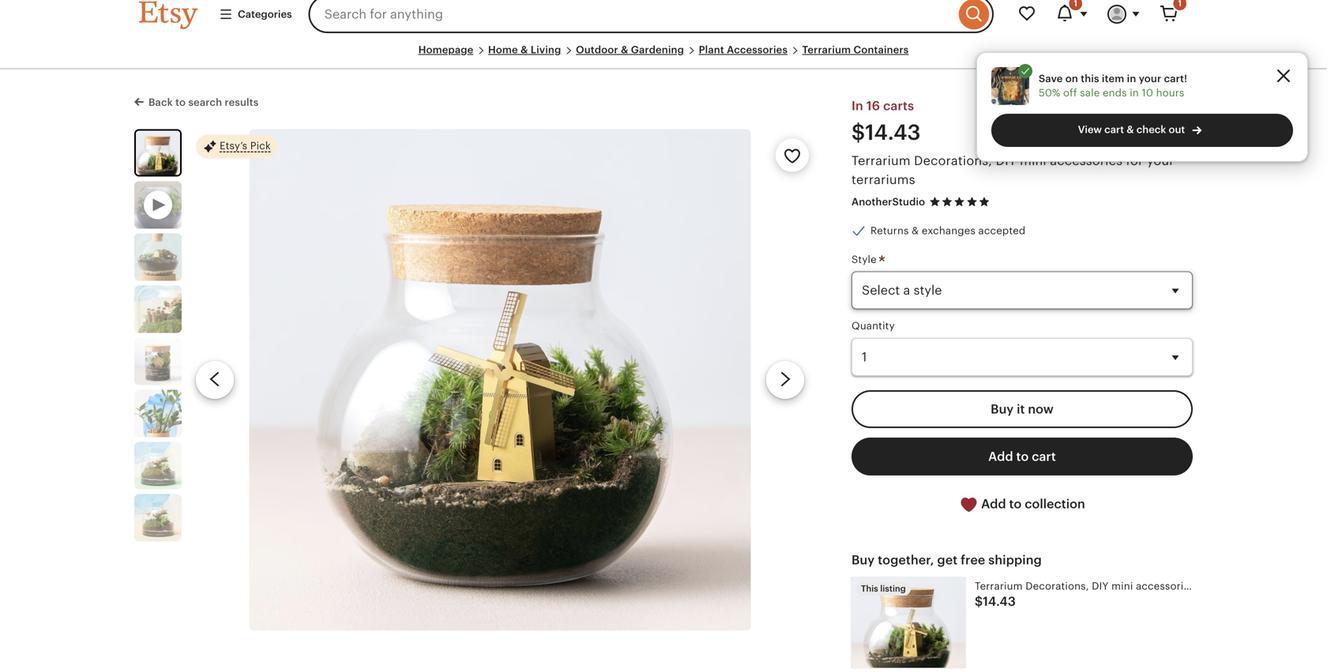 Task type: vqa. For each thing, say whether or not it's contained in the screenshot.
SECTION
no



Task type: locate. For each thing, give the bounding box(es) containing it.
10
[[1142, 87, 1154, 99]]

terrarium decorations diy mini accessories for your windmill - brass image
[[249, 129, 751, 631], [136, 131, 180, 175]]

for
[[1127, 154, 1144, 168], [1198, 581, 1212, 592]]

1 horizontal spatial mini
[[1112, 581, 1134, 592]]

0 horizontal spatial diy
[[996, 154, 1017, 168]]

0 horizontal spatial cart
[[1032, 449, 1057, 464]]

home & living link
[[488, 44, 561, 56]]

item
[[1102, 73, 1125, 84]]

diy
[[996, 154, 1017, 168], [1092, 581, 1109, 592]]

& right the outdoor
[[621, 44, 629, 56]]

mini inside terrarium decorations, diy mini accessories for your terrariums $ 14.43
[[1112, 581, 1134, 592]]

2 vertical spatial your
[[1215, 581, 1237, 592]]

1 horizontal spatial diy
[[1092, 581, 1109, 592]]

cart down now
[[1032, 449, 1057, 464]]

0 vertical spatial terrariums
[[852, 173, 916, 187]]

decorations, inside terrarium decorations, diy mini accessories for your terrariums
[[915, 154, 993, 168]]

your inside terrarium decorations, diy mini accessories for your terrariums
[[1147, 154, 1175, 168]]

0 vertical spatial decorations,
[[915, 154, 993, 168]]

plant
[[699, 44, 725, 56]]

terrariums inside terrarium decorations, diy mini accessories for your terrariums
[[852, 173, 916, 187]]

0 vertical spatial diy
[[996, 154, 1017, 168]]

accepted
[[979, 225, 1026, 237]]

buy left it in the bottom right of the page
[[991, 402, 1014, 416]]

in 16 carts $14.43
[[852, 99, 921, 145]]

home
[[488, 44, 518, 56]]

decorations,
[[915, 154, 993, 168], [1026, 581, 1090, 592]]

add to collection
[[979, 497, 1086, 511]]

1 vertical spatial accessories
[[1136, 581, 1195, 592]]

&
[[521, 44, 528, 56], [621, 44, 629, 56], [1127, 124, 1135, 136], [912, 225, 919, 237]]

off
[[1064, 87, 1078, 99]]

2 vertical spatial to
[[1010, 497, 1022, 511]]

50%
[[1039, 87, 1061, 99]]

ends
[[1103, 87, 1127, 99]]

for for terrarium decorations, diy mini accessories for your terrariums
[[1127, 154, 1144, 168]]

categories button
[[207, 0, 304, 29]]

to
[[176, 97, 186, 108], [1017, 449, 1029, 464], [1010, 497, 1022, 511]]

decorations, up exchanges
[[915, 154, 993, 168]]

terrariums inside terrarium decorations, diy mini accessories for your terrariums $ 14.43
[[1240, 581, 1292, 592]]

1 vertical spatial buy
[[852, 553, 875, 567]]

returns & exchanges accepted
[[871, 225, 1026, 237]]

containers
[[854, 44, 909, 56]]

accessories
[[1051, 154, 1123, 168], [1136, 581, 1195, 592]]

buy
[[991, 402, 1014, 416], [852, 553, 875, 567]]

to right back
[[176, 97, 186, 108]]

0 vertical spatial mini
[[1020, 154, 1047, 168]]

anotherstudio link
[[852, 196, 926, 208]]

terrarium left containers
[[803, 44, 851, 56]]

decorations, for terrarium decorations, diy mini accessories for your terrariums $ 14.43
[[1026, 581, 1090, 592]]

0 horizontal spatial terrarium
[[803, 44, 851, 56]]

1 horizontal spatial for
[[1198, 581, 1212, 592]]

terrarium
[[803, 44, 851, 56], [852, 154, 911, 168], [975, 581, 1023, 592]]

terrariums for terrarium decorations, diy mini accessories for your terrariums
[[852, 173, 916, 187]]

0 horizontal spatial for
[[1127, 154, 1144, 168]]

1 vertical spatial to
[[1017, 449, 1029, 464]]

1 horizontal spatial terrariums
[[1240, 581, 1292, 592]]

1 horizontal spatial buy
[[991, 402, 1014, 416]]

in right item
[[1127, 73, 1137, 84]]

in left 10
[[1130, 87, 1139, 99]]

style
[[852, 254, 880, 265]]

1 horizontal spatial terrarium
[[852, 154, 911, 168]]

0 vertical spatial terrarium
[[803, 44, 851, 56]]

1 vertical spatial for
[[1198, 581, 1212, 592]]

sale
[[1081, 87, 1100, 99]]

add for add to cart
[[989, 449, 1014, 464]]

buy inside the buy it now button
[[991, 402, 1014, 416]]

etsy's pick button
[[196, 134, 277, 159]]

add down buy it now
[[989, 449, 1014, 464]]

accessories inside terrarium decorations, diy mini accessories for your terrariums $ 14.43
[[1136, 581, 1195, 592]]

cart right the view
[[1105, 124, 1125, 136]]

0 vertical spatial buy
[[991, 402, 1014, 416]]

1 vertical spatial mini
[[1112, 581, 1134, 592]]

0 horizontal spatial buy
[[852, 553, 875, 567]]

listing
[[881, 584, 906, 594]]

1 horizontal spatial decorations,
[[1026, 581, 1090, 592]]

add to cart
[[989, 449, 1057, 464]]

2 horizontal spatial terrarium
[[975, 581, 1023, 592]]

view cart & check out
[[1078, 124, 1186, 136]]

cart inside view cart & check out link
[[1105, 124, 1125, 136]]

terrarium decorations, diy mini accessories for your terrariums image
[[852, 578, 966, 668]]

for inside terrarium decorations, diy mini accessories for your terrariums
[[1127, 154, 1144, 168]]

0 horizontal spatial decorations,
[[915, 154, 993, 168]]

back to search results
[[149, 97, 259, 108]]

decorations, down shipping
[[1026, 581, 1090, 592]]

0 vertical spatial in
[[1127, 73, 1137, 84]]

your inside terrarium decorations, diy mini accessories for your terrariums $ 14.43
[[1215, 581, 1237, 592]]

outdoor & gardening
[[576, 44, 684, 56]]

terrariums
[[852, 173, 916, 187], [1240, 581, 1292, 592]]

0 horizontal spatial mini
[[1020, 154, 1047, 168]]

free
[[961, 553, 986, 567]]

pick
[[250, 140, 271, 151]]

to inside 'link'
[[176, 97, 186, 108]]

now
[[1028, 402, 1054, 416]]

mini
[[1020, 154, 1047, 168], [1112, 581, 1134, 592]]

2 vertical spatial terrarium
[[975, 581, 1023, 592]]

None search field
[[309, 0, 994, 33]]

living
[[531, 44, 561, 56]]

14.43
[[983, 594, 1016, 609]]

1 vertical spatial diy
[[1092, 581, 1109, 592]]

diy inside terrarium decorations, diy mini accessories for your terrariums $ 14.43
[[1092, 581, 1109, 592]]

hours
[[1157, 87, 1185, 99]]

$14.43
[[852, 120, 921, 145]]

terrarium down $14.43
[[852, 154, 911, 168]]

1 vertical spatial terrariums
[[1240, 581, 1292, 592]]

0 vertical spatial cart
[[1105, 124, 1125, 136]]

decorations, inside terrarium decorations, diy mini accessories for your terrariums $ 14.43
[[1026, 581, 1090, 592]]

0 vertical spatial for
[[1127, 154, 1144, 168]]

1 vertical spatial decorations,
[[1026, 581, 1090, 592]]

1 vertical spatial your
[[1147, 154, 1175, 168]]

your
[[1139, 73, 1162, 84], [1147, 154, 1175, 168], [1215, 581, 1237, 592]]

homepage link
[[419, 44, 474, 56]]

for inside terrarium decorations, diy mini accessories for your terrariums $ 14.43
[[1198, 581, 1212, 592]]

gardening
[[631, 44, 684, 56]]

0 horizontal spatial terrarium decorations diy mini accessories for your windmill - brass image
[[136, 131, 180, 175]]

mini inside terrarium decorations, diy mini accessories for your terrariums
[[1020, 154, 1047, 168]]

0 vertical spatial your
[[1139, 73, 1162, 84]]

to for collection
[[1010, 497, 1022, 511]]

buy together, get free shipping
[[852, 553, 1042, 567]]

& right returns
[[912, 225, 919, 237]]

buy for buy it now
[[991, 402, 1014, 416]]

terrariums for terrarium decorations, diy mini accessories for your terrariums $ 14.43
[[1240, 581, 1292, 592]]

1 vertical spatial cart
[[1032, 449, 1057, 464]]

add to cart button
[[852, 438, 1193, 476]]

buy it now
[[991, 402, 1054, 416]]

add
[[989, 449, 1014, 464], [982, 497, 1007, 511]]

buy up this
[[852, 553, 875, 567]]

add to collection button
[[852, 485, 1193, 524]]

0 vertical spatial add
[[989, 449, 1014, 464]]

add for add to collection
[[982, 497, 1007, 511]]

in
[[1127, 73, 1137, 84], [1130, 87, 1139, 99]]

returns
[[871, 225, 909, 237]]

to for search
[[176, 97, 186, 108]]

0 horizontal spatial terrariums
[[852, 173, 916, 187]]

cart
[[1105, 124, 1125, 136], [1032, 449, 1057, 464]]

Search for anything text field
[[309, 0, 955, 33]]

& right home
[[521, 44, 528, 56]]

accessories inside terrarium decorations, diy mini accessories for your terrariums
[[1051, 154, 1123, 168]]

terrarium inside terrarium decorations, diy mini accessories for your terrariums
[[852, 154, 911, 168]]

1 horizontal spatial terrarium decorations diy mini accessories for your windmill - brass image
[[249, 129, 751, 631]]

1 vertical spatial terrarium
[[852, 154, 911, 168]]

diy for terrarium decorations, diy mini accessories for your terrariums
[[996, 154, 1017, 168]]

save on this item in your cart! 50% off sale ends in 10 hours
[[1039, 73, 1188, 99]]

0 vertical spatial accessories
[[1051, 154, 1123, 168]]

terrarium containers link
[[803, 44, 909, 56]]

out
[[1169, 124, 1186, 136]]

to down the buy it now button
[[1017, 449, 1029, 464]]

1 horizontal spatial cart
[[1105, 124, 1125, 136]]

shipping
[[989, 553, 1042, 567]]

1 vertical spatial add
[[982, 497, 1007, 511]]

1 horizontal spatial accessories
[[1136, 581, 1195, 592]]

0 horizontal spatial accessories
[[1051, 154, 1123, 168]]

0 vertical spatial to
[[176, 97, 186, 108]]

terrarium up 14.43
[[975, 581, 1023, 592]]

terrarium decorations diy mini accessories for your castle image
[[134, 390, 182, 437]]

cart inside add to cart button
[[1032, 449, 1057, 464]]

your for terrarium decorations, diy mini accessories for your terrariums $ 14.43
[[1215, 581, 1237, 592]]

to left collection
[[1010, 497, 1022, 511]]

together,
[[878, 553, 935, 567]]

menu bar
[[139, 43, 1189, 70]]

home & living
[[488, 44, 561, 56]]

diy inside terrarium decorations, diy mini accessories for your terrariums
[[996, 154, 1017, 168]]

terrarium decorations, diy mini accessories for your terrariums $ 14.43
[[975, 581, 1292, 609]]

add down 'add to cart'
[[982, 497, 1007, 511]]



Task type: describe. For each thing, give the bounding box(es) containing it.
in
[[852, 99, 864, 113]]

terrarium for terrarium containers
[[803, 44, 851, 56]]

terrarium decorations, diy mini accessories for your terrariums
[[852, 154, 1175, 187]]

accessories for terrarium decorations, diy mini accessories for your terrariums
[[1051, 154, 1123, 168]]

results
[[225, 97, 259, 108]]

on
[[1066, 73, 1079, 84]]

your for terrarium decorations, diy mini accessories for your terrariums
[[1147, 154, 1175, 168]]

decorations, for terrarium decorations, diy mini accessories for your terrariums
[[915, 154, 993, 168]]

carts
[[884, 99, 915, 113]]

categories banner
[[111, 0, 1217, 43]]

anotherstudio
[[852, 196, 926, 208]]

buy for buy together, get free shipping
[[852, 553, 875, 567]]

& for returns & exchanges accepted
[[912, 225, 919, 237]]

terrarium decorations diy mini accessories for your house image
[[134, 233, 182, 281]]

collection
[[1025, 497, 1086, 511]]

terrarium decorations diy mini accessories for your ferris wheel image
[[134, 338, 182, 385]]

this
[[1081, 73, 1100, 84]]

save
[[1039, 73, 1063, 84]]

get
[[938, 553, 958, 567]]

back to search results link
[[134, 93, 259, 110]]

terrarium decorations diy mini accessories for your image 3 image
[[134, 286, 182, 333]]

mini for terrarium decorations, diy mini accessories for your terrariums $ 14.43
[[1112, 581, 1134, 592]]

mini for terrarium decorations, diy mini accessories for your terrariums
[[1020, 154, 1047, 168]]

plant accessories link
[[699, 44, 788, 56]]

outdoor & gardening link
[[576, 44, 684, 56]]

cart!
[[1165, 73, 1188, 84]]

view cart & check out link
[[992, 114, 1294, 147]]

homepage
[[419, 44, 474, 56]]

16
[[867, 99, 880, 113]]

terrarium decorations diy mini accessories for your balloon image
[[134, 494, 182, 542]]

& for home & living
[[521, 44, 528, 56]]

outdoor
[[576, 44, 619, 56]]

& left check
[[1127, 124, 1135, 136]]

search
[[188, 97, 222, 108]]

check
[[1137, 124, 1167, 136]]

for for terrarium decorations, diy mini accessories for your terrariums $ 14.43
[[1198, 581, 1212, 592]]

$
[[975, 594, 983, 609]]

view
[[1078, 124, 1102, 136]]

your inside save on this item in your cart! 50% off sale ends in 10 hours
[[1139, 73, 1162, 84]]

1 vertical spatial in
[[1130, 87, 1139, 99]]

menu bar containing homepage
[[139, 43, 1189, 70]]

diy for terrarium decorations, diy mini accessories for your terrariums $ 14.43
[[1092, 581, 1109, 592]]

accessories for terrarium decorations, diy mini accessories for your terrariums $ 14.43
[[1136, 581, 1195, 592]]

terrarium inside terrarium decorations, diy mini accessories for your terrariums $ 14.43
[[975, 581, 1023, 592]]

terrarium for terrarium decorations, diy mini accessories for your terrariums
[[852, 154, 911, 168]]

plant accessories
[[699, 44, 788, 56]]

back
[[149, 97, 173, 108]]

exchanges
[[922, 225, 976, 237]]

buy it now button
[[852, 390, 1193, 428]]

terrarium decorations diy mini accessories for your image 6 image
[[134, 442, 182, 489]]

this listing
[[861, 584, 906, 594]]

accessories
[[727, 44, 788, 56]]

& for outdoor & gardening
[[621, 44, 629, 56]]

categories
[[238, 8, 292, 20]]

etsy's pick
[[220, 140, 271, 151]]

to for cart
[[1017, 449, 1029, 464]]

terrarium containers
[[803, 44, 909, 56]]

etsy's
[[220, 140, 247, 151]]

it
[[1017, 402, 1025, 416]]

none search field inside categories banner
[[309, 0, 994, 33]]

this
[[861, 584, 879, 594]]

quantity
[[852, 320, 895, 332]]



